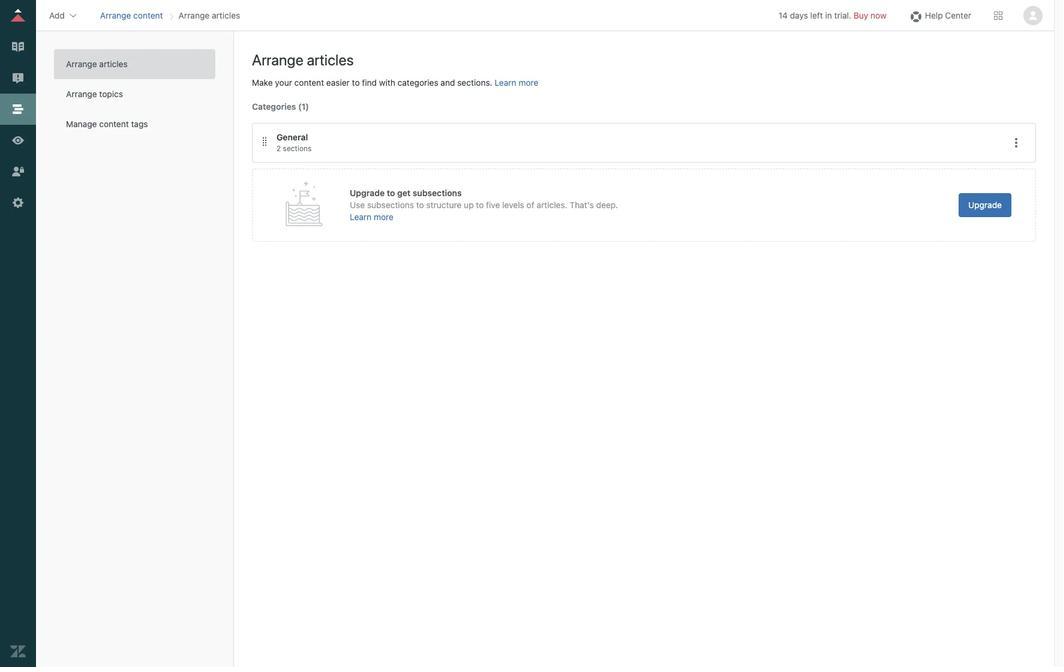 Task type: describe. For each thing, give the bounding box(es) containing it.
now
[[871, 10, 887, 20]]

categories
[[398, 77, 438, 87]]

find
[[362, 77, 377, 87]]

user permissions image
[[10, 164, 26, 179]]

0 vertical spatial more
[[519, 77, 539, 87]]

use
[[350, 200, 365, 210]]

1 vertical spatial subsections
[[367, 200, 414, 210]]

more inside upgrade to get subsections use subsections to structure up to five levels of articles. that's deep. learn more
[[374, 212, 394, 222]]

arrange content image
[[10, 101, 26, 117]]

upgrade for upgrade to get subsections use subsections to structure up to five levels of articles. that's deep. learn more
[[350, 188, 385, 198]]

arrange articles link
[[54, 49, 215, 79]]

structure
[[426, 200, 462, 210]]

0 horizontal spatial arrange articles
[[66, 59, 128, 69]]

to left find
[[352, 77, 360, 87]]

upgrade to get subsections use subsections to structure up to five levels of articles. that's deep. learn more
[[350, 188, 618, 222]]

moderate content image
[[10, 70, 26, 86]]

arrange for arrange content link
[[100, 10, 131, 20]]

left
[[810, 10, 823, 20]]

center
[[945, 10, 971, 20]]

in
[[825, 10, 832, 20]]

up
[[464, 200, 474, 210]]

help center
[[925, 10, 971, 20]]

tags
[[131, 119, 148, 129]]

help
[[925, 10, 943, 20]]

(1)
[[298, 101, 309, 111]]

content for manage content tags
[[99, 119, 129, 129]]

add button
[[46, 6, 81, 24]]

that's
[[570, 200, 594, 210]]

make
[[252, 77, 273, 87]]

zendesk image
[[10, 644, 26, 659]]

add
[[49, 10, 65, 20]]

arrange articles inside navigation
[[179, 10, 240, 20]]

manage content tags
[[66, 119, 148, 129]]

articles inside navigation
[[212, 10, 240, 20]]

arrange content link
[[100, 10, 163, 20]]

2 horizontal spatial articles
[[307, 51, 354, 68]]

levels
[[502, 200, 524, 210]]

general 2 sections
[[277, 132, 312, 153]]

buy
[[854, 10, 869, 20]]

your
[[275, 77, 292, 87]]

sections.
[[457, 77, 492, 87]]

to right up
[[476, 200, 484, 210]]

zendesk products image
[[994, 11, 1003, 20]]

arrange content
[[100, 10, 163, 20]]

arrange for arrange articles link
[[66, 59, 97, 69]]

manage articles image
[[10, 39, 26, 55]]

categories (1)
[[252, 101, 309, 111]]

of
[[527, 200, 534, 210]]

14 days left in trial. buy now
[[779, 10, 887, 20]]

to left get
[[387, 188, 395, 198]]

trial.
[[834, 10, 852, 20]]

deep.
[[596, 200, 618, 210]]

2
[[277, 144, 281, 153]]

make your content easier to find with categories and sections. learn more
[[252, 77, 539, 87]]



Task type: locate. For each thing, give the bounding box(es) containing it.
articles
[[212, 10, 240, 20], [307, 51, 354, 68], [99, 59, 128, 69]]

1 vertical spatial more
[[374, 212, 394, 222]]

learn more link down use
[[350, 212, 394, 222]]

customize design image
[[10, 133, 26, 148]]

2 horizontal spatial content
[[294, 77, 324, 87]]

arrange inside arrange articles link
[[66, 59, 97, 69]]

subsections
[[413, 188, 462, 198], [367, 200, 414, 210]]

2 horizontal spatial arrange articles
[[252, 51, 354, 68]]

sections
[[283, 144, 312, 153]]

to
[[352, 77, 360, 87], [387, 188, 395, 198], [416, 200, 424, 210], [476, 200, 484, 210]]

content up arrange articles link
[[133, 10, 163, 20]]

general
[[277, 132, 308, 142]]

0 horizontal spatial upgrade
[[350, 188, 385, 198]]

1 horizontal spatial learn
[[495, 77, 516, 87]]

1 vertical spatial content
[[294, 77, 324, 87]]

learn down use
[[350, 212, 372, 222]]

arrange
[[100, 10, 131, 20], [179, 10, 210, 20], [252, 51, 303, 68], [66, 59, 97, 69], [66, 89, 97, 99]]

get
[[397, 188, 411, 198]]

0 horizontal spatial content
[[99, 119, 129, 129]]

1 vertical spatial learn
[[350, 212, 372, 222]]

articles.
[[537, 200, 567, 210]]

learn
[[495, 77, 516, 87], [350, 212, 372, 222]]

1 horizontal spatial learn more link
[[495, 77, 539, 87]]

content left tags
[[99, 119, 129, 129]]

upgrade inside upgrade to get subsections use subsections to structure up to five levels of articles. that's deep. learn more
[[350, 188, 385, 198]]

content up (1)
[[294, 77, 324, 87]]

manage content tags link
[[54, 109, 215, 139]]

0 vertical spatial subsections
[[413, 188, 462, 198]]

content for arrange content
[[133, 10, 163, 20]]

arrange for arrange topics "link"
[[66, 89, 97, 99]]

help center button
[[905, 6, 975, 24]]

navigation
[[98, 6, 243, 24]]

0 horizontal spatial learn more link
[[350, 212, 394, 222]]

navigation containing arrange content
[[98, 6, 243, 24]]

arrange inside arrange topics "link"
[[66, 89, 97, 99]]

1 horizontal spatial more
[[519, 77, 539, 87]]

1 horizontal spatial articles
[[212, 10, 240, 20]]

0 vertical spatial content
[[133, 10, 163, 20]]

easier
[[326, 77, 350, 87]]

content
[[133, 10, 163, 20], [294, 77, 324, 87], [99, 119, 129, 129]]

more
[[519, 77, 539, 87], [374, 212, 394, 222]]

manage
[[66, 119, 97, 129]]

0 vertical spatial learn
[[495, 77, 516, 87]]

0 horizontal spatial more
[[374, 212, 394, 222]]

1 horizontal spatial content
[[133, 10, 163, 20]]

subsections up structure
[[413, 188, 462, 198]]

learn inside upgrade to get subsections use subsections to structure up to five levels of articles. that's deep. learn more
[[350, 212, 372, 222]]

0 vertical spatial learn more link
[[495, 77, 539, 87]]

upgrade
[[350, 188, 385, 198], [968, 200, 1002, 210]]

1 vertical spatial upgrade
[[968, 200, 1002, 210]]

topics
[[99, 89, 123, 99]]

learn more link
[[495, 77, 539, 87], [350, 212, 394, 222]]

days
[[790, 10, 808, 20]]

content inside navigation
[[133, 10, 163, 20]]

1 horizontal spatial upgrade
[[968, 200, 1002, 210]]

upgrade button
[[959, 193, 1012, 217]]

1 vertical spatial learn more link
[[350, 212, 394, 222]]

14
[[779, 10, 788, 20]]

settings image
[[10, 195, 26, 211]]

subsections down get
[[367, 200, 414, 210]]

and
[[441, 77, 455, 87]]

learn right sections.
[[495, 77, 516, 87]]

0 horizontal spatial learn
[[350, 212, 372, 222]]

five
[[486, 200, 500, 210]]

arrange topics link
[[54, 79, 215, 109]]

0 vertical spatial upgrade
[[350, 188, 385, 198]]

2 vertical spatial content
[[99, 119, 129, 129]]

upgrade inside upgrade button
[[968, 200, 1002, 210]]

to left structure
[[416, 200, 424, 210]]

with
[[379, 77, 395, 87]]

1 horizontal spatial arrange articles
[[179, 10, 240, 20]]

categories
[[252, 101, 296, 111]]

upgrade for upgrade
[[968, 200, 1002, 210]]

arrange articles
[[179, 10, 240, 20], [252, 51, 354, 68], [66, 59, 128, 69]]

arrange topics
[[66, 89, 123, 99]]

0 horizontal spatial articles
[[99, 59, 128, 69]]

learn more link right sections.
[[495, 77, 539, 87]]



Task type: vqa. For each thing, say whether or not it's contained in the screenshot.
the (1)
yes



